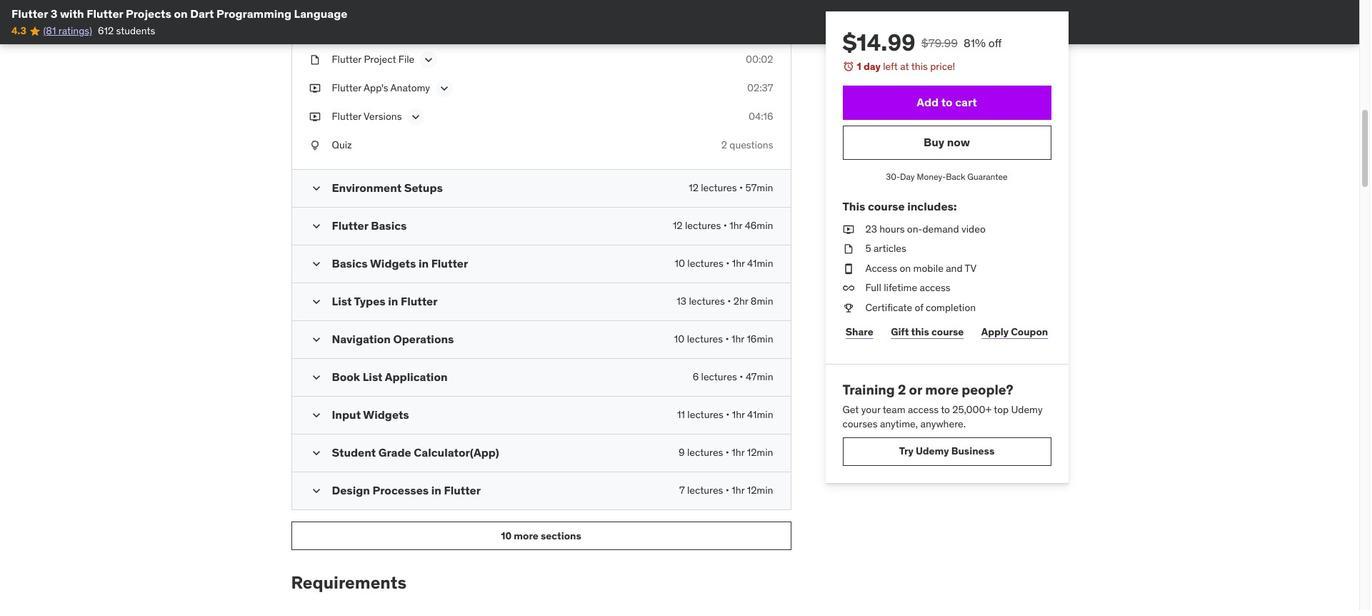 Task type: locate. For each thing, give the bounding box(es) containing it.
course up hours
[[868, 200, 905, 214]]

xsmall image left 23
[[843, 223, 854, 237]]

small image left environment
[[309, 182, 323, 196]]

12min for design processes in flutter
[[747, 485, 773, 497]]

1 vertical spatial 12
[[673, 220, 683, 232]]

1 vertical spatial show lecture description image
[[437, 81, 451, 96]]

udemy right top
[[1011, 404, 1043, 417]]

2 small image from the top
[[309, 333, 323, 347]]

10 left sections on the bottom of the page
[[501, 530, 512, 543]]

00:02
[[746, 53, 773, 66]]

xsmall image left access at the top right of the page
[[843, 262, 854, 276]]

2 left or
[[898, 381, 906, 398]]

input
[[332, 408, 361, 422]]

on left dart
[[174, 6, 188, 21]]

processes
[[373, 484, 429, 498]]

book
[[332, 370, 360, 385]]

completion
[[926, 301, 976, 314]]

design processes in flutter
[[332, 484, 481, 498]]

in right types
[[388, 295, 398, 309]]

41min down 47min
[[747, 409, 773, 422]]

0 horizontal spatial in
[[388, 295, 398, 309]]

1 horizontal spatial on
[[900, 262, 911, 275]]

access down or
[[908, 404, 939, 417]]

1 vertical spatial to
[[941, 404, 950, 417]]

on
[[174, 6, 188, 21], [900, 262, 911, 275]]

operations
[[393, 332, 454, 347]]

• for flutter basics
[[723, 220, 727, 232]]

gift this course
[[891, 326, 964, 339]]

12 up 10 lectures • 1hr 41min
[[673, 220, 683, 232]]

1 vertical spatial 41min
[[747, 409, 773, 422]]

1 horizontal spatial list
[[363, 370, 383, 385]]

1 horizontal spatial more
[[925, 381, 959, 398]]

lectures right the 9
[[687, 447, 723, 460]]

• left the 2hr
[[727, 295, 731, 308]]

2 12min from the top
[[747, 485, 773, 497]]

11
[[677, 409, 685, 422]]

1hr down 6 lectures • 47min
[[732, 409, 745, 422]]

show lecture description image right file
[[422, 53, 436, 67]]

0 vertical spatial to
[[941, 95, 953, 109]]

xsmall image up share
[[843, 301, 854, 315]]

8min
[[751, 295, 773, 308]]

0 vertical spatial in
[[419, 257, 429, 271]]

top
[[994, 404, 1009, 417]]

1 vertical spatial on
[[900, 262, 911, 275]]

1 small image from the top
[[309, 220, 323, 234]]

1hr left 16min
[[732, 333, 744, 346]]

• left the 46min
[[723, 220, 727, 232]]

courses
[[843, 418, 878, 431]]

1 horizontal spatial udemy
[[1011, 404, 1043, 417]]

xsmall image
[[309, 81, 320, 95], [309, 110, 320, 124], [309, 138, 320, 152], [843, 223, 854, 237], [843, 242, 854, 256], [843, 282, 854, 296]]

1 horizontal spatial basics
[[371, 219, 407, 233]]

course
[[868, 200, 905, 214], [932, 326, 964, 339]]

1 vertical spatial udemy
[[916, 445, 949, 458]]

to left cart
[[941, 95, 953, 109]]

2 left questions
[[721, 138, 727, 151]]

xsmall image
[[309, 53, 320, 67], [843, 262, 854, 276], [843, 301, 854, 315]]

0 vertical spatial xsmall image
[[309, 53, 320, 67]]

lectures for basics widgets in flutter
[[687, 257, 724, 270]]

25,000+
[[952, 404, 992, 417]]

small image
[[309, 182, 323, 196], [309, 333, 323, 347], [309, 371, 323, 385], [309, 409, 323, 423], [309, 485, 323, 499]]

day
[[900, 171, 915, 182]]

more right or
[[925, 381, 959, 398]]

in up list types in flutter
[[419, 257, 429, 271]]

10 down 13
[[674, 333, 685, 346]]

to inside button
[[941, 95, 953, 109]]

0 horizontal spatial course
[[868, 200, 905, 214]]

1 vertical spatial basics
[[332, 257, 368, 271]]

small image left design
[[309, 485, 323, 499]]

1hr up the 2hr
[[732, 257, 745, 270]]

small image left book
[[309, 371, 323, 385]]

1hr left the 46min
[[730, 220, 742, 232]]

5 small image from the top
[[309, 485, 323, 499]]

16min
[[747, 333, 773, 346]]

• up 9 lectures • 1hr 12min
[[726, 409, 730, 422]]

0 vertical spatial this
[[911, 60, 928, 73]]

4 small image from the top
[[309, 409, 323, 423]]

at
[[900, 60, 909, 73]]

xsmall image left 5
[[843, 242, 854, 256]]

3 small image from the top
[[309, 295, 323, 310]]

setups
[[404, 181, 443, 195]]

• left 57min
[[739, 182, 743, 195]]

on up full lifetime access
[[900, 262, 911, 275]]

in right processes on the left bottom of the page
[[431, 484, 441, 498]]

2
[[721, 138, 727, 151], [898, 381, 906, 398]]

12min down 9 lectures • 1hr 12min
[[747, 485, 773, 497]]

(81 ratings)
[[43, 25, 92, 37]]

dart
[[190, 6, 214, 21]]

small image left navigation
[[309, 333, 323, 347]]

2 vertical spatial in
[[431, 484, 441, 498]]

1 small image from the top
[[309, 182, 323, 196]]

1hr for flutter basics
[[730, 220, 742, 232]]

project
[[364, 53, 396, 66]]

this inside gift this course 'link'
[[911, 326, 929, 339]]

4 small image from the top
[[309, 447, 323, 461]]

0 horizontal spatial 12
[[673, 220, 683, 232]]

0 vertical spatial list
[[332, 295, 352, 309]]

1 horizontal spatial show lecture description image
[[437, 81, 451, 96]]

grade
[[378, 446, 411, 460]]

price!
[[930, 60, 955, 73]]

1hr down 9 lectures • 1hr 12min
[[732, 485, 745, 497]]

41min for input widgets
[[747, 409, 773, 422]]

list right book
[[363, 370, 383, 385]]

0 vertical spatial 12
[[689, 182, 699, 195]]

lectures up "12 lectures • 1hr 46min"
[[701, 182, 737, 195]]

0 vertical spatial show lecture description image
[[422, 53, 436, 67]]

10 up 13
[[675, 257, 685, 270]]

10 lectures • 1hr 41min
[[675, 257, 773, 270]]

file
[[398, 53, 415, 66]]

basics widgets in flutter
[[332, 257, 468, 271]]

0 vertical spatial course
[[868, 200, 905, 214]]

0 vertical spatial udemy
[[1011, 404, 1043, 417]]

input widgets
[[332, 408, 409, 422]]

this
[[843, 200, 865, 214]]

1 vertical spatial course
[[932, 326, 964, 339]]

0 horizontal spatial basics
[[332, 257, 368, 271]]

basics
[[371, 219, 407, 233], [332, 257, 368, 271]]

basics down flutter basics
[[332, 257, 368, 271]]

show lecture description image for anatomy
[[437, 81, 451, 96]]

• down 9 lectures • 1hr 12min
[[726, 485, 729, 497]]

1 vertical spatial this
[[911, 326, 929, 339]]

course down completion
[[932, 326, 964, 339]]

47min
[[746, 371, 773, 384]]

2 to from the top
[[941, 404, 950, 417]]

41min down the 46min
[[747, 257, 773, 270]]

people?
[[962, 381, 1013, 398]]

3 small image from the top
[[309, 371, 323, 385]]

12 up "12 lectures • 1hr 46min"
[[689, 182, 699, 195]]

41min
[[747, 257, 773, 270], [747, 409, 773, 422]]

more left sections on the bottom of the page
[[514, 530, 539, 543]]

more
[[925, 381, 959, 398], [514, 530, 539, 543]]

(81
[[43, 25, 56, 37]]

12 lectures • 57min
[[689, 182, 773, 195]]

lectures right 6
[[701, 371, 737, 384]]

to
[[941, 95, 953, 109], [941, 404, 950, 417]]

training 2 or more people? get your team access to 25,000+ top udemy courses anytime, anywhere.
[[843, 381, 1043, 431]]

access down the mobile
[[920, 282, 951, 295]]

2 vertical spatial 10
[[501, 530, 512, 543]]

10 more sections
[[501, 530, 581, 543]]

1 41min from the top
[[747, 257, 773, 270]]

certificate
[[865, 301, 912, 314]]

30-
[[886, 171, 900, 182]]

2 horizontal spatial in
[[431, 484, 441, 498]]

show lecture description image
[[422, 53, 436, 67], [437, 81, 451, 96]]

•
[[739, 182, 743, 195], [723, 220, 727, 232], [726, 257, 730, 270], [727, 295, 731, 308], [725, 333, 729, 346], [740, 371, 743, 384], [726, 409, 730, 422], [726, 447, 729, 460], [726, 485, 729, 497]]

• left 16min
[[725, 333, 729, 346]]

• left 47min
[[740, 371, 743, 384]]

5
[[865, 242, 871, 255]]

0 horizontal spatial more
[[514, 530, 539, 543]]

0 horizontal spatial show lecture description image
[[422, 53, 436, 67]]

get
[[843, 404, 859, 417]]

xsmall image down language
[[309, 53, 320, 67]]

1 vertical spatial 10
[[674, 333, 685, 346]]

udemy right try
[[916, 445, 949, 458]]

1 to from the top
[[941, 95, 953, 109]]

5 articles
[[865, 242, 906, 255]]

ratings)
[[58, 25, 92, 37]]

0 horizontal spatial 2
[[721, 138, 727, 151]]

lectures for flutter basics
[[685, 220, 721, 232]]

widgets
[[370, 257, 416, 271], [363, 408, 409, 422]]

quiz
[[332, 138, 352, 151]]

12 for environment setups
[[689, 182, 699, 195]]

1 vertical spatial xsmall image
[[843, 262, 854, 276]]

full lifetime access
[[865, 282, 951, 295]]

basics down environment setups
[[371, 219, 407, 233]]

lectures right 13
[[689, 295, 725, 308]]

in for widgets
[[419, 257, 429, 271]]

1 horizontal spatial course
[[932, 326, 964, 339]]

widgets down book list application on the bottom left of the page
[[363, 408, 409, 422]]

articles
[[874, 242, 906, 255]]

more inside button
[[514, 530, 539, 543]]

12
[[689, 182, 699, 195], [673, 220, 683, 232]]

0 horizontal spatial on
[[174, 6, 188, 21]]

81%
[[964, 36, 986, 50]]

1 vertical spatial more
[[514, 530, 539, 543]]

1 vertical spatial in
[[388, 295, 398, 309]]

1 vertical spatial 2
[[898, 381, 906, 398]]

1 vertical spatial widgets
[[363, 408, 409, 422]]

1hr up 7 lectures • 1hr 12min
[[732, 447, 745, 460]]

0 vertical spatial 41min
[[747, 257, 773, 270]]

lifetime
[[884, 282, 917, 295]]

access
[[865, 262, 897, 275]]

widgets up list types in flutter
[[370, 257, 416, 271]]

lectures for student grade calculator(app)
[[687, 447, 723, 460]]

this right gift
[[911, 326, 929, 339]]

12min up 7 lectures • 1hr 12min
[[747, 447, 773, 460]]

widgets for input
[[363, 408, 409, 422]]

7 lectures • 1hr 12min
[[679, 485, 773, 497]]

small image
[[309, 220, 323, 234], [309, 257, 323, 272], [309, 295, 323, 310], [309, 447, 323, 461]]

application
[[385, 370, 448, 385]]

lectures for input widgets
[[687, 409, 724, 422]]

0 horizontal spatial list
[[332, 295, 352, 309]]

list left types
[[332, 295, 352, 309]]

0 vertical spatial 12min
[[747, 447, 773, 460]]

hours
[[880, 223, 905, 235]]

• up 7 lectures • 1hr 12min
[[726, 447, 729, 460]]

1 horizontal spatial in
[[419, 257, 429, 271]]

small image left input
[[309, 409, 323, 423]]

1 vertical spatial list
[[363, 370, 383, 385]]

in
[[419, 257, 429, 271], [388, 295, 398, 309], [431, 484, 441, 498]]

1 horizontal spatial 2
[[898, 381, 906, 398]]

12min
[[747, 447, 773, 460], [747, 485, 773, 497]]

lectures right the 7
[[687, 485, 723, 497]]

small image for book
[[309, 371, 323, 385]]

buy now button
[[843, 125, 1051, 160]]

in for types
[[388, 295, 398, 309]]

• for environment setups
[[739, 182, 743, 195]]

2 this from the top
[[911, 326, 929, 339]]

show lecture description image right anatomy
[[437, 81, 451, 96]]

2 vertical spatial xsmall image
[[843, 301, 854, 315]]

to up anywhere.
[[941, 404, 950, 417]]

2 small image from the top
[[309, 257, 323, 272]]

1 12min from the top
[[747, 447, 773, 460]]

lectures up 6
[[687, 333, 723, 346]]

0 vertical spatial widgets
[[370, 257, 416, 271]]

• up 13 lectures • 2hr 8min
[[726, 257, 730, 270]]

environment
[[332, 181, 402, 195]]

0 vertical spatial more
[[925, 381, 959, 398]]

2 41min from the top
[[747, 409, 773, 422]]

your
[[861, 404, 881, 417]]

buy
[[924, 135, 945, 149]]

lectures right 11
[[687, 409, 724, 422]]

$79.99
[[921, 36, 958, 50]]

• for input widgets
[[726, 409, 730, 422]]

full
[[865, 282, 881, 295]]

1 vertical spatial access
[[908, 404, 939, 417]]

team
[[883, 404, 906, 417]]

lectures up 10 lectures • 1hr 41min
[[685, 220, 721, 232]]

small image for navigation
[[309, 333, 323, 347]]

lectures down "12 lectures • 1hr 46min"
[[687, 257, 724, 270]]

1 horizontal spatial 12
[[689, 182, 699, 195]]

1 vertical spatial 12min
[[747, 485, 773, 497]]

student grade calculator(app)
[[332, 446, 499, 460]]

0 vertical spatial 10
[[675, 257, 685, 270]]

1 day left at this price!
[[857, 60, 955, 73]]

this right at
[[911, 60, 928, 73]]

certificate of completion
[[865, 301, 976, 314]]

57min
[[745, 182, 773, 195]]



Task type: vqa. For each thing, say whether or not it's contained in the screenshot.
Add to cart
yes



Task type: describe. For each thing, give the bounding box(es) containing it.
buy now
[[924, 135, 970, 149]]

1hr for student grade calculator(app)
[[732, 447, 745, 460]]

3
[[51, 6, 57, 21]]

2hr
[[733, 295, 748, 308]]

app's
[[364, 81, 388, 94]]

10 lectures • 1hr 16min
[[674, 333, 773, 346]]

lectures for environment setups
[[701, 182, 737, 195]]

book list application
[[332, 370, 448, 385]]

12 for flutter basics
[[673, 220, 683, 232]]

46min
[[745, 220, 773, 232]]

training
[[843, 381, 895, 398]]

apply coupon button
[[978, 318, 1051, 347]]

6 lectures • 47min
[[693, 371, 773, 384]]

sections
[[541, 530, 581, 543]]

questions
[[730, 138, 773, 151]]

$14.99 $79.99 81% off
[[843, 28, 1002, 57]]

anatomy
[[390, 81, 430, 94]]

xsmall image left full
[[843, 282, 854, 296]]

13 lectures • 2hr 8min
[[677, 295, 773, 308]]

4.3
[[11, 25, 26, 37]]

gift this course link
[[888, 318, 967, 347]]

lectures for design processes in flutter
[[687, 485, 723, 497]]

money-
[[917, 171, 946, 182]]

add to cart
[[917, 95, 977, 109]]

try udemy business
[[899, 445, 995, 458]]

versions
[[364, 110, 402, 123]]

• for basics widgets in flutter
[[726, 257, 730, 270]]

navigation
[[332, 332, 391, 347]]

in for processes
[[431, 484, 441, 498]]

now
[[947, 135, 970, 149]]

23
[[865, 223, 877, 235]]

requirements
[[291, 572, 406, 595]]

xsmall image for access
[[843, 262, 854, 276]]

student
[[332, 446, 376, 460]]

language
[[294, 6, 347, 21]]

gift
[[891, 326, 909, 339]]

• for navigation operations
[[725, 333, 729, 346]]

alarm image
[[843, 61, 854, 72]]

navigation operations
[[332, 332, 454, 347]]

of
[[915, 301, 923, 314]]

10 inside button
[[501, 530, 512, 543]]

projects
[[126, 6, 171, 21]]

flutter project file
[[332, 53, 415, 66]]

• for design processes in flutter
[[726, 485, 729, 497]]

tv
[[965, 262, 977, 275]]

lectures for list types in flutter
[[689, 295, 725, 308]]

• for list types in flutter
[[727, 295, 731, 308]]

0 vertical spatial access
[[920, 282, 951, 295]]

612 students
[[98, 25, 155, 37]]

7
[[679, 485, 685, 497]]

day
[[864, 60, 881, 73]]

show lecture description image
[[409, 110, 423, 124]]

on-
[[907, 223, 923, 235]]

2 inside training 2 or more people? get your team access to 25,000+ top udemy courses anytime, anywhere.
[[898, 381, 906, 398]]

access inside training 2 or more people? get your team access to 25,000+ top udemy courses anytime, anywhere.
[[908, 404, 939, 417]]

try
[[899, 445, 914, 458]]

list types in flutter
[[332, 295, 438, 309]]

xsmall image left app's at the top left of page
[[309, 81, 320, 95]]

anytime,
[[880, 418, 918, 431]]

13
[[677, 295, 687, 308]]

1hr for input widgets
[[732, 409, 745, 422]]

access on mobile and tv
[[865, 262, 977, 275]]

23 hours on-demand video
[[865, 223, 986, 235]]

off
[[988, 36, 1002, 50]]

$14.99
[[843, 28, 916, 57]]

0 vertical spatial on
[[174, 6, 188, 21]]

types
[[354, 295, 386, 309]]

10 more sections button
[[291, 522, 791, 551]]

course inside 'link'
[[932, 326, 964, 339]]

9
[[679, 447, 685, 460]]

calculator(app)
[[414, 446, 499, 460]]

6
[[693, 371, 699, 384]]

to inside training 2 or more people? get your team access to 25,000+ top udemy courses anytime, anywhere.
[[941, 404, 950, 417]]

0 vertical spatial basics
[[371, 219, 407, 233]]

video
[[961, 223, 986, 235]]

1
[[857, 60, 861, 73]]

environment setups
[[332, 181, 443, 195]]

coupon
[[1011, 326, 1048, 339]]

small image for environment
[[309, 182, 323, 196]]

business
[[951, 445, 995, 458]]

share button
[[843, 318, 876, 347]]

small image for list
[[309, 295, 323, 310]]

or
[[909, 381, 922, 398]]

xsmall image left flutter versions on the left top of the page
[[309, 110, 320, 124]]

1hr for basics widgets in flutter
[[732, 257, 745, 270]]

xsmall image for certificate
[[843, 301, 854, 315]]

flutter app's anatomy
[[332, 81, 430, 94]]

10 for basics widgets in flutter
[[675, 257, 685, 270]]

widgets for basics
[[370, 257, 416, 271]]

lectures for navigation operations
[[687, 333, 723, 346]]

04:16
[[749, 110, 773, 123]]

try udemy business link
[[843, 438, 1051, 466]]

41min for basics widgets in flutter
[[747, 257, 773, 270]]

30-day money-back guarantee
[[886, 171, 1008, 182]]

udemy inside training 2 or more people? get your team access to 25,000+ top udemy courses anytime, anywhere.
[[1011, 404, 1043, 417]]

small image for input
[[309, 409, 323, 423]]

9 lectures • 1hr 12min
[[679, 447, 773, 460]]

• for book list application
[[740, 371, 743, 384]]

small image for student
[[309, 447, 323, 461]]

12min for student grade calculator(app)
[[747, 447, 773, 460]]

10 for navigation operations
[[674, 333, 685, 346]]

cart
[[955, 95, 977, 109]]

small image for flutter
[[309, 220, 323, 234]]

demand
[[923, 223, 959, 235]]

back
[[946, 171, 965, 182]]

12 lectures • 1hr 46min
[[673, 220, 773, 232]]

1 this from the top
[[911, 60, 928, 73]]

guarantee
[[968, 171, 1008, 182]]

more inside training 2 or more people? get your team access to 25,000+ top udemy courses anytime, anywhere.
[[925, 381, 959, 398]]

1hr for design processes in flutter
[[732, 485, 745, 497]]

0 vertical spatial 2
[[721, 138, 727, 151]]

small image for design
[[309, 485, 323, 499]]

1hr for navigation operations
[[732, 333, 744, 346]]

share
[[846, 326, 873, 339]]

show lecture description image for file
[[422, 53, 436, 67]]

students
[[116, 25, 155, 37]]

xsmall image left the quiz
[[309, 138, 320, 152]]

0 horizontal spatial udemy
[[916, 445, 949, 458]]

apply
[[981, 326, 1009, 339]]

• for student grade calculator(app)
[[726, 447, 729, 460]]

lectures for book list application
[[701, 371, 737, 384]]

612
[[98, 25, 114, 37]]

includes:
[[907, 200, 957, 214]]

small image for basics
[[309, 257, 323, 272]]

design
[[332, 484, 370, 498]]



